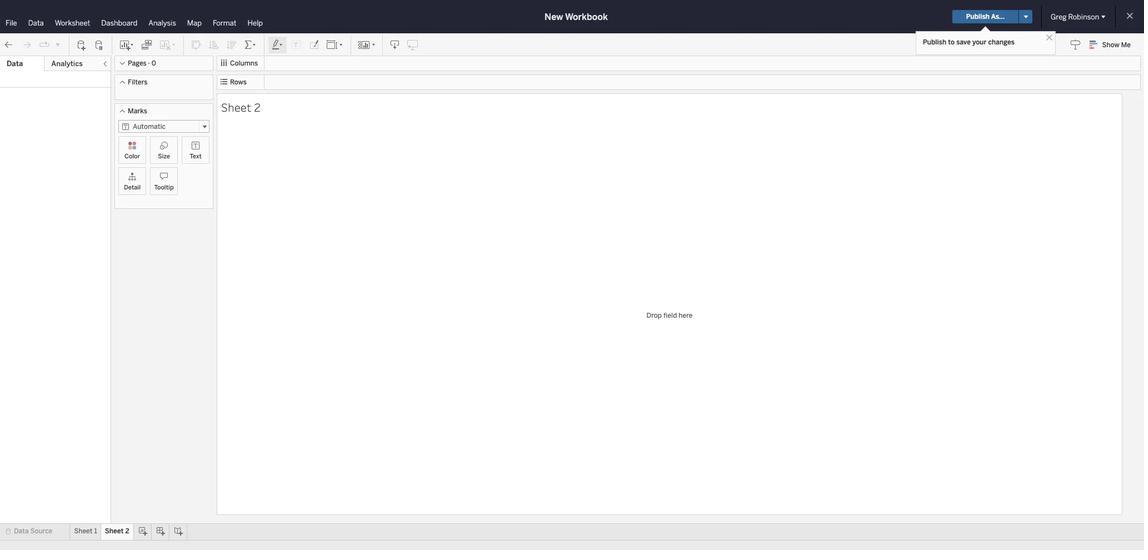 Task type: locate. For each thing, give the bounding box(es) containing it.
analysis
[[149, 19, 176, 27]]

data
[[28, 19, 44, 27], [7, 59, 23, 68], [14, 528, 29, 535]]

1 vertical spatial sheet 2
[[105, 528, 129, 535]]

sheet down rows
[[221, 99, 252, 115]]

data up replay animation icon
[[28, 19, 44, 27]]

robinson
[[1069, 13, 1100, 21]]

1 vertical spatial publish
[[924, 38, 947, 46]]

data down undo image
[[7, 59, 23, 68]]

0
[[152, 59, 156, 67]]

to use edit in desktop, save the workbook outside of personal space image
[[408, 39, 419, 50]]

1 horizontal spatial sheet 2
[[221, 99, 261, 115]]

your
[[973, 38, 987, 46]]

me
[[1122, 41, 1132, 49]]

sheet 2
[[221, 99, 261, 115], [105, 528, 129, 535]]

·
[[148, 59, 150, 67]]

swap rows and columns image
[[191, 39, 202, 50]]

publish for publish to save your changes
[[924, 38, 947, 46]]

redo image
[[21, 39, 32, 50]]

2 down columns
[[254, 99, 261, 115]]

1 vertical spatial data
[[7, 59, 23, 68]]

2 vertical spatial data
[[14, 528, 29, 535]]

2 right 1
[[125, 528, 129, 535]]

here
[[679, 312, 693, 320]]

greg robinson
[[1051, 13, 1100, 21]]

workbook
[[565, 11, 608, 22]]

publish left the "as..."
[[967, 13, 990, 21]]

publish to save your changes
[[924, 38, 1015, 46]]

undo image
[[3, 39, 14, 50]]

replay animation image
[[54, 41, 61, 48]]

1 horizontal spatial sheet
[[105, 528, 124, 535]]

data source
[[14, 528, 52, 535]]

to
[[949, 38, 955, 46]]

show labels image
[[291, 39, 302, 50]]

publish left to
[[924, 38, 947, 46]]

pause auto updates image
[[94, 39, 105, 50]]

new worksheet image
[[119, 39, 135, 50]]

columns
[[230, 59, 258, 67]]

1 horizontal spatial 2
[[254, 99, 261, 115]]

clear sheet image
[[159, 39, 177, 50]]

sheet left 1
[[74, 528, 93, 535]]

data left source
[[14, 528, 29, 535]]

publish inside button
[[967, 13, 990, 21]]

0 horizontal spatial publish
[[924, 38, 947, 46]]

2
[[254, 99, 261, 115], [125, 528, 129, 535]]

show/hide cards image
[[358, 39, 376, 50]]

1 horizontal spatial publish
[[967, 13, 990, 21]]

pages · 0
[[128, 59, 156, 67]]

sheet
[[221, 99, 252, 115], [74, 528, 93, 535], [105, 528, 124, 535]]

sheet 2 down rows
[[221, 99, 261, 115]]

publish as... button
[[953, 10, 1019, 23]]

rows
[[230, 78, 247, 86]]

field
[[664, 312, 677, 320]]

drop
[[647, 312, 662, 320]]

publish for publish as...
[[967, 13, 990, 21]]

1 vertical spatial 2
[[125, 528, 129, 535]]

format
[[213, 19, 237, 27]]

sheet 2 right 1
[[105, 528, 129, 535]]

highlight image
[[271, 39, 284, 50]]

0 horizontal spatial 2
[[125, 528, 129, 535]]

publish
[[967, 13, 990, 21], [924, 38, 947, 46]]

0 vertical spatial publish
[[967, 13, 990, 21]]

0 horizontal spatial sheet
[[74, 528, 93, 535]]

sheet right 1
[[105, 528, 124, 535]]

filters
[[128, 78, 148, 86]]



Task type: describe. For each thing, give the bounding box(es) containing it.
source
[[30, 528, 52, 535]]

show me button
[[1085, 36, 1142, 53]]

sort ascending image
[[209, 39, 220, 50]]

as...
[[992, 13, 1005, 21]]

fit image
[[326, 39, 344, 50]]

show
[[1103, 41, 1120, 49]]

worksheet
[[55, 19, 90, 27]]

duplicate image
[[141, 39, 152, 50]]

pages
[[128, 59, 147, 67]]

replay animation image
[[39, 39, 50, 50]]

size
[[158, 153, 170, 160]]

tooltip
[[154, 184, 174, 191]]

save
[[957, 38, 971, 46]]

greg
[[1051, 13, 1067, 21]]

format workbook image
[[309, 39, 320, 50]]

close image
[[1045, 32, 1055, 43]]

marks
[[128, 107, 147, 115]]

file
[[6, 19, 17, 27]]

help
[[248, 19, 263, 27]]

new
[[545, 11, 564, 22]]

0 horizontal spatial sheet 2
[[105, 528, 129, 535]]

publish as...
[[967, 13, 1005, 21]]

drop field here
[[647, 312, 693, 320]]

sort descending image
[[226, 39, 237, 50]]

detail
[[124, 184, 141, 191]]

totals image
[[244, 39, 257, 50]]

download image
[[390, 39, 401, 50]]

color
[[125, 153, 140, 160]]

map
[[187, 19, 202, 27]]

0 vertical spatial 2
[[254, 99, 261, 115]]

sheet 1
[[74, 528, 97, 535]]

0 vertical spatial data
[[28, 19, 44, 27]]

0 vertical spatial sheet 2
[[221, 99, 261, 115]]

text
[[190, 153, 202, 160]]

2 horizontal spatial sheet
[[221, 99, 252, 115]]

analytics
[[51, 59, 83, 68]]

new workbook
[[545, 11, 608, 22]]

data guide image
[[1071, 39, 1082, 50]]

collapse image
[[102, 61, 108, 67]]

changes
[[989, 38, 1015, 46]]

show me
[[1103, 41, 1132, 49]]

dashboard
[[101, 19, 138, 27]]

1
[[94, 528, 97, 535]]

new data source image
[[76, 39, 87, 50]]



Task type: vqa. For each thing, say whether or not it's contained in the screenshot.
COLLEGE
no



